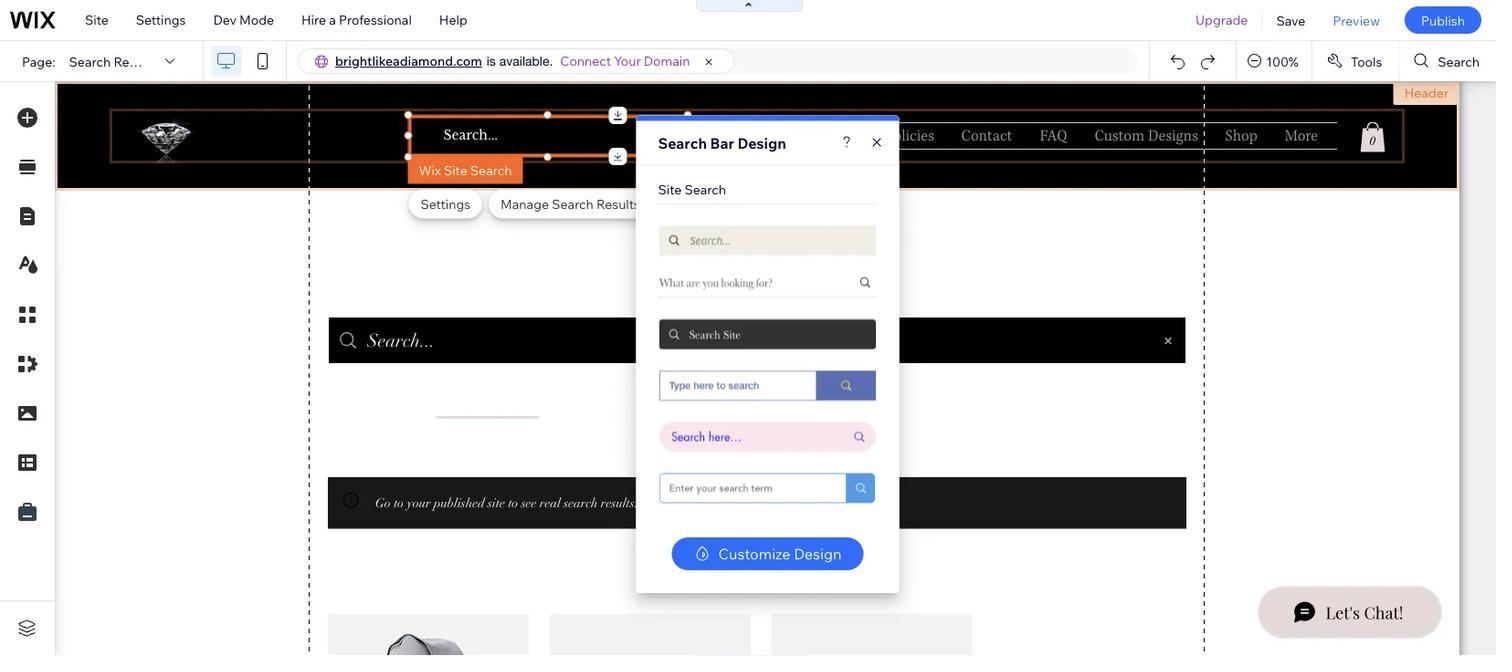 Task type: describe. For each thing, give the bounding box(es) containing it.
preview button
[[1320, 0, 1394, 40]]

dev
[[213, 12, 237, 28]]

1 horizontal spatial site
[[444, 162, 467, 178]]

hire a professional
[[302, 12, 412, 28]]

a
[[329, 12, 336, 28]]

customize design button
[[672, 538, 864, 571]]

tools button
[[1313, 41, 1399, 81]]

site for site search
[[658, 181, 682, 197]]

upgrade
[[1196, 12, 1248, 28]]

search button
[[1400, 41, 1496, 81]]

search inside button
[[1438, 53, 1480, 69]]

dev mode
[[213, 12, 274, 28]]

brightlikeadiamond.com
[[335, 53, 482, 69]]

100%
[[1266, 53, 1299, 69]]

your
[[614, 53, 641, 69]]

100% button
[[1237, 41, 1312, 81]]

0 vertical spatial design
[[738, 134, 786, 152]]

domain
[[644, 53, 690, 69]]

publish button
[[1405, 6, 1482, 34]]

site for site
[[85, 12, 109, 28]]

save
[[1277, 12, 1306, 28]]

design inside button
[[794, 546, 842, 564]]

tools
[[1351, 53, 1383, 69]]

hire
[[302, 12, 326, 28]]



Task type: locate. For each thing, give the bounding box(es) containing it.
site up search results
[[85, 12, 109, 28]]

1 horizontal spatial design
[[794, 546, 842, 564]]

settings up search results
[[136, 12, 186, 28]]

design right customize
[[794, 546, 842, 564]]

design right bar
[[738, 134, 786, 152]]

save button
[[1263, 0, 1320, 40]]

0 horizontal spatial design
[[738, 134, 786, 152]]

1 vertical spatial site
[[444, 162, 467, 178]]

manage search results
[[501, 196, 640, 212]]

1 vertical spatial results
[[597, 196, 640, 212]]

0 horizontal spatial site
[[85, 12, 109, 28]]

help
[[439, 12, 468, 28]]

site search
[[658, 181, 726, 197]]

0 vertical spatial settings
[[136, 12, 186, 28]]

settings
[[136, 12, 186, 28], [421, 196, 471, 212]]

0 vertical spatial results
[[114, 53, 157, 69]]

wix site search
[[419, 162, 512, 178]]

1 vertical spatial design
[[794, 546, 842, 564]]

connect
[[560, 53, 611, 69]]

header
[[1405, 85, 1449, 101]]

results
[[114, 53, 157, 69], [597, 196, 640, 212]]

preview
[[1333, 12, 1380, 28]]

is
[[487, 53, 496, 69]]

1 vertical spatial settings
[[421, 196, 471, 212]]

design
[[738, 134, 786, 152], [794, 546, 842, 564]]

1 horizontal spatial results
[[597, 196, 640, 212]]

customize
[[719, 546, 791, 564]]

search
[[69, 53, 111, 69], [1438, 53, 1480, 69], [658, 134, 707, 152], [470, 162, 512, 178], [685, 181, 726, 197], [552, 196, 594, 212]]

professional
[[339, 12, 412, 28]]

search bar design
[[658, 134, 786, 152]]

1 horizontal spatial settings
[[421, 196, 471, 212]]

site right wix
[[444, 162, 467, 178]]

manage
[[501, 196, 549, 212]]

available.
[[499, 53, 553, 69]]

0 horizontal spatial settings
[[136, 12, 186, 28]]

wix
[[419, 162, 441, 178]]

is available. connect your domain
[[487, 53, 690, 69]]

0 horizontal spatial results
[[114, 53, 157, 69]]

settings down wix
[[421, 196, 471, 212]]

site down search bar design
[[658, 181, 682, 197]]

2 vertical spatial site
[[658, 181, 682, 197]]

bar
[[710, 134, 734, 152]]

search results
[[69, 53, 157, 69]]

publish
[[1421, 12, 1465, 28]]

site
[[85, 12, 109, 28], [444, 162, 467, 178], [658, 181, 682, 197]]

customize design
[[719, 546, 842, 564]]

2 horizontal spatial site
[[658, 181, 682, 197]]

0 vertical spatial site
[[85, 12, 109, 28]]

mode
[[239, 12, 274, 28]]



Task type: vqa. For each thing, say whether or not it's contained in the screenshot.
THE 100% button
yes



